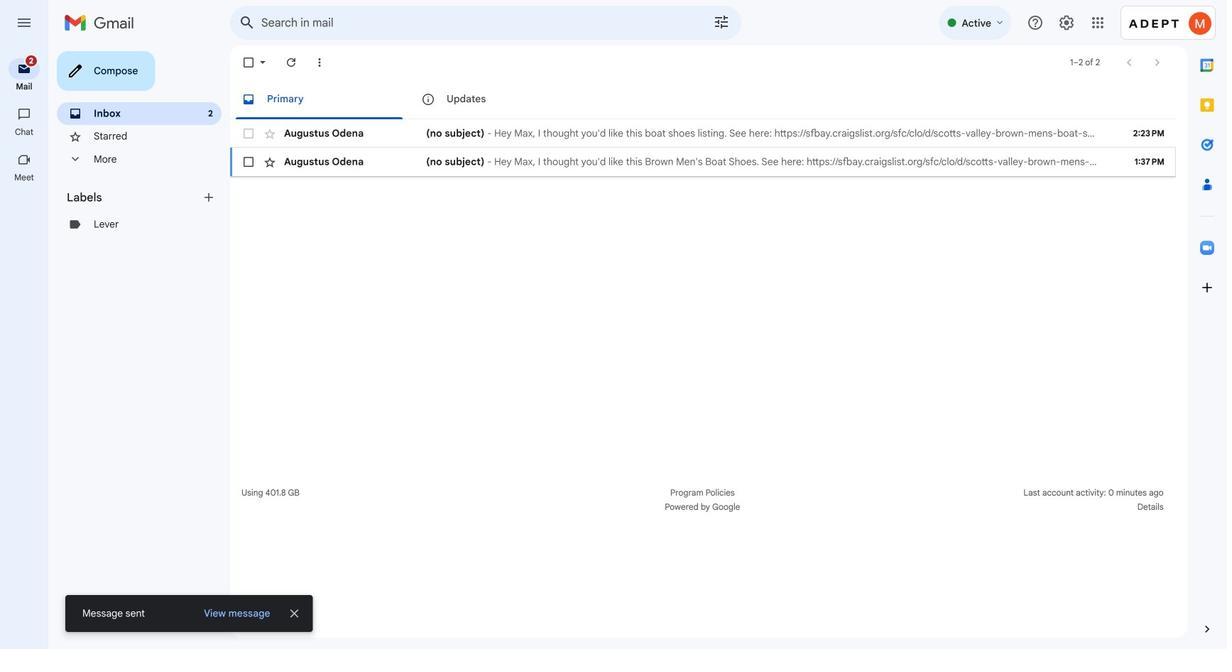 Task type: describe. For each thing, give the bounding box(es) containing it.
search in mail image
[[234, 10, 260, 36]]

Search in mail text field
[[261, 16, 674, 30]]

gmail image
[[64, 9, 141, 37]]

refresh image
[[284, 55, 298, 70]]

main menu image
[[16, 14, 33, 31]]

2 row from the top
[[230, 148, 1177, 176]]



Task type: locate. For each thing, give the bounding box(es) containing it.
more email options image
[[313, 55, 327, 70]]

advanced search options image
[[708, 8, 736, 36]]

alert
[[23, 33, 1205, 632]]

row
[[230, 119, 1177, 148], [230, 148, 1177, 176]]

tab list
[[1188, 45, 1228, 598], [230, 80, 1177, 119]]

primary tab
[[230, 80, 409, 119]]

1 horizontal spatial tab list
[[1188, 45, 1228, 598]]

settings image
[[1059, 14, 1076, 31]]

0 horizontal spatial tab list
[[230, 80, 1177, 119]]

None checkbox
[[242, 155, 256, 169]]

navigation
[[0, 45, 50, 649]]

Search in mail search field
[[230, 6, 742, 40]]

heading
[[0, 81, 48, 92], [0, 126, 48, 138], [0, 172, 48, 183], [67, 190, 202, 205]]

1 row from the top
[[230, 119, 1177, 148]]

support image
[[1027, 14, 1044, 31]]

footer
[[230, 486, 1177, 514]]

None checkbox
[[242, 55, 256, 70], [242, 126, 256, 141], [242, 55, 256, 70], [242, 126, 256, 141]]

main content
[[230, 80, 1177, 176]]

updates tab
[[410, 80, 589, 119]]



Task type: vqa. For each thing, say whether or not it's contained in the screenshot.
row
yes



